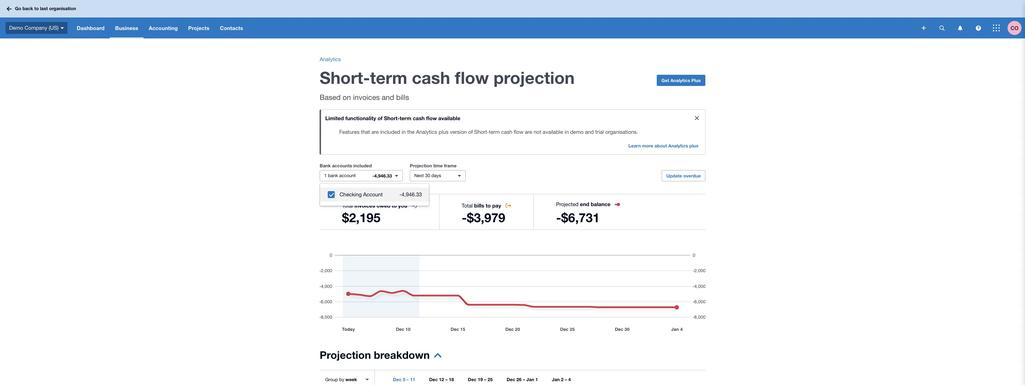 Task type: locate. For each thing, give the bounding box(es) containing it.
– for 18
[[446, 377, 448, 382]]

0 vertical spatial projection
[[410, 163, 432, 169]]

dec left 19
[[468, 377, 477, 382]]

2 horizontal spatial svg image
[[958, 25, 963, 31]]

in left demo
[[565, 129, 569, 135]]

short-
[[320, 67, 370, 87], [384, 115, 400, 121], [475, 129, 489, 135]]

0 vertical spatial term
[[370, 67, 408, 87]]

by
[[339, 377, 344, 382]]

and up limited functionality of short-term cash flow available
[[382, 93, 394, 101]]

1 left bank
[[324, 173, 327, 178]]

of right version
[[469, 129, 473, 135]]

invoices down checking account
[[355, 202, 375, 209]]

on
[[343, 93, 351, 101]]

business
[[115, 25, 138, 31]]

available
[[439, 115, 461, 121], [543, 129, 564, 135]]

1 horizontal spatial are
[[525, 129, 533, 135]]

plus
[[439, 129, 449, 135], [690, 143, 699, 149]]

4,946.33 inside list box
[[402, 192, 422, 198]]

group by week
[[325, 377, 357, 382]]

are right that
[[372, 129, 379, 135]]

– for 25
[[484, 377, 487, 382]]

1 horizontal spatial 1
[[536, 377, 538, 382]]

dec 5 – 11
[[393, 377, 415, 382]]

0 horizontal spatial and
[[382, 93, 394, 101]]

1 dec from the left
[[393, 377, 402, 382]]

svg image
[[7, 6, 12, 11], [940, 25, 945, 31], [958, 25, 963, 31]]

1 vertical spatial 4,946.33
[[402, 192, 422, 198]]

1 vertical spatial 1
[[536, 377, 538, 382]]

projection breakdown
[[320, 349, 430, 361]]

included
[[380, 129, 400, 135], [354, 163, 372, 169]]

0 horizontal spatial 1
[[324, 173, 327, 178]]

total bills to pay -$3,979
[[462, 202, 506, 225]]

short- right functionality
[[384, 115, 400, 121]]

based
[[320, 93, 341, 101]]

1 horizontal spatial total
[[462, 203, 473, 209]]

co button
[[1008, 17, 1026, 38]]

1 vertical spatial available
[[543, 129, 564, 135]]

are
[[372, 129, 379, 135], [525, 129, 533, 135]]

$3,979
[[467, 210, 506, 225]]

organisation
[[49, 6, 76, 11]]

flow
[[455, 67, 489, 87], [426, 115, 437, 121], [514, 129, 524, 135]]

account
[[363, 192, 383, 198]]

go
[[15, 6, 21, 11]]

dec
[[393, 377, 402, 382], [429, 377, 438, 382], [468, 377, 477, 382], [507, 377, 516, 382]]

– right 26
[[523, 377, 525, 382]]

analytics
[[320, 56, 341, 62], [671, 78, 691, 83], [416, 129, 437, 135], [669, 143, 689, 149]]

total inside total bills to pay -$3,979
[[462, 203, 473, 209]]

total down the checking
[[342, 203, 353, 209]]

0 vertical spatial of
[[378, 115, 383, 121]]

1 vertical spatial bills
[[475, 202, 485, 209]]

dec for dec 26 – jan 1
[[507, 377, 516, 382]]

1 horizontal spatial flow
[[455, 67, 489, 87]]

svg image inside 'go back to last organisation' link
[[7, 6, 12, 11]]

checking
[[340, 192, 362, 198]]

are left not
[[525, 129, 533, 135]]

overdue
[[684, 173, 701, 179]]

2 dec from the left
[[429, 377, 438, 382]]

invoices
[[353, 93, 380, 101], [355, 202, 375, 209]]

1 horizontal spatial and
[[585, 129, 594, 135]]

1 vertical spatial and
[[585, 129, 594, 135]]

projects button
[[183, 17, 215, 38]]

jan
[[527, 377, 535, 382], [552, 377, 560, 382]]

2 vertical spatial short-
[[475, 129, 489, 135]]

4,946.33 up the account
[[375, 173, 392, 179]]

11
[[410, 377, 415, 382]]

and
[[382, 93, 394, 101], [585, 129, 594, 135]]

0 vertical spatial flow
[[455, 67, 489, 87]]

total up $3,979
[[462, 203, 473, 209]]

4 – from the left
[[523, 377, 525, 382]]

included inside limited functionality of short-term cash flow available status
[[380, 129, 400, 135]]

to left you
[[392, 202, 397, 209]]

dec left 5
[[393, 377, 402, 382]]

0 horizontal spatial are
[[372, 129, 379, 135]]

group
[[320, 184, 429, 206]]

short- right version
[[475, 129, 489, 135]]

1 horizontal spatial -4,946.33
[[400, 192, 422, 198]]

frame
[[444, 163, 457, 169]]

0 vertical spatial bills
[[396, 93, 409, 101]]

1 horizontal spatial jan
[[552, 377, 560, 382]]

0 horizontal spatial to
[[34, 6, 39, 11]]

company
[[25, 25, 47, 31]]

checking account
[[340, 192, 383, 198]]

next
[[415, 173, 424, 178]]

– left 18
[[446, 377, 448, 382]]

1 horizontal spatial 4,946.33
[[402, 192, 422, 198]]

3 – from the left
[[484, 377, 487, 382]]

days
[[432, 173, 441, 178]]

– right 5
[[407, 377, 409, 382]]

banner
[[0, 0, 1026, 38]]

pay
[[493, 202, 502, 209]]

update
[[667, 173, 683, 179]]

0 horizontal spatial included
[[354, 163, 372, 169]]

projection inside button
[[320, 349, 371, 361]]

the
[[407, 129, 415, 135]]

0 horizontal spatial jan
[[527, 377, 535, 382]]

1 vertical spatial invoices
[[355, 202, 375, 209]]

plus left version
[[439, 129, 449, 135]]

0 vertical spatial and
[[382, 93, 394, 101]]

to
[[34, 6, 39, 11], [392, 202, 397, 209], [486, 202, 491, 209]]

2
[[561, 377, 564, 382]]

1 vertical spatial -4,946.33
[[400, 192, 422, 198]]

0 horizontal spatial bills
[[396, 93, 409, 101]]

1 vertical spatial projection
[[320, 349, 371, 361]]

dec for dec 19 – 25
[[468, 377, 477, 382]]

0 horizontal spatial svg image
[[7, 6, 12, 11]]

1 vertical spatial flow
[[426, 115, 437, 121]]

1 horizontal spatial included
[[380, 129, 400, 135]]

dec left 12
[[429, 377, 438, 382]]

5 – from the left
[[565, 377, 567, 382]]

to for organisation
[[34, 6, 39, 11]]

1 right 26
[[536, 377, 538, 382]]

bills up limited functionality of short-term cash flow available
[[396, 93, 409, 101]]

included down limited functionality of short-term cash flow available
[[380, 129, 400, 135]]

term
[[370, 67, 408, 87], [400, 115, 412, 121], [489, 129, 500, 135]]

0 horizontal spatial -4,946.33
[[373, 173, 392, 179]]

-
[[373, 173, 375, 179], [400, 192, 402, 198], [462, 210, 467, 225], [556, 210, 562, 225]]

0 vertical spatial 1
[[324, 173, 327, 178]]

projection up group by week
[[320, 349, 371, 361]]

2 are from the left
[[525, 129, 533, 135]]

1 horizontal spatial plus
[[690, 143, 699, 149]]

4 dec from the left
[[507, 377, 516, 382]]

projected
[[556, 201, 579, 207]]

learn
[[629, 143, 641, 149]]

short- up on on the top of the page
[[320, 67, 370, 87]]

in
[[402, 129, 406, 135], [565, 129, 569, 135]]

1 – from the left
[[407, 377, 409, 382]]

end
[[580, 201, 590, 207]]

1 horizontal spatial bills
[[475, 202, 485, 209]]

0 vertical spatial short-
[[320, 67, 370, 87]]

0 horizontal spatial flow
[[426, 115, 437, 121]]

0 vertical spatial available
[[439, 115, 461, 121]]

bank
[[320, 163, 331, 169]]

1 horizontal spatial projection
[[410, 163, 432, 169]]

projection up next
[[410, 163, 432, 169]]

jan 2 – 4
[[552, 377, 571, 382]]

bills up $3,979
[[475, 202, 485, 209]]

1 horizontal spatial of
[[469, 129, 473, 135]]

of right functionality
[[378, 115, 383, 121]]

total
[[342, 203, 353, 209], [462, 203, 473, 209]]

total inside total invoices owed to you $2,195
[[342, 203, 353, 209]]

accounting button
[[144, 17, 183, 38]]

0 horizontal spatial projection
[[320, 349, 371, 361]]

1 horizontal spatial in
[[565, 129, 569, 135]]

available up version
[[439, 115, 461, 121]]

of
[[378, 115, 383, 121], [469, 129, 473, 135]]

plus down close icon
[[690, 143, 699, 149]]

0 vertical spatial 4,946.33
[[375, 173, 392, 179]]

1 total from the left
[[342, 203, 353, 209]]

svg image
[[994, 24, 1001, 31], [976, 25, 982, 31], [922, 26, 926, 30], [60, 27, 64, 29]]

in left 'the' at the left of page
[[402, 129, 406, 135]]

to left 'pay'
[[486, 202, 491, 209]]

accounting
[[149, 25, 178, 31]]

0 vertical spatial included
[[380, 129, 400, 135]]

0 horizontal spatial in
[[402, 129, 406, 135]]

2 in from the left
[[565, 129, 569, 135]]

limited functionality of short-term cash flow available status
[[320, 110, 706, 155]]

1 vertical spatial short-
[[384, 115, 400, 121]]

– left 4 at the bottom of the page
[[565, 377, 567, 382]]

included up account
[[354, 163, 372, 169]]

1 vertical spatial included
[[354, 163, 372, 169]]

invoices inside total invoices owed to you $2,195
[[355, 202, 375, 209]]

-4,946.33 up you
[[400, 192, 422, 198]]

-4,946.33 up the account
[[373, 173, 392, 179]]

1 horizontal spatial available
[[543, 129, 564, 135]]

1 vertical spatial of
[[469, 129, 473, 135]]

to left last
[[34, 6, 39, 11]]

3 dec from the left
[[468, 377, 477, 382]]

1 horizontal spatial to
[[392, 202, 397, 209]]

2 – from the left
[[446, 377, 448, 382]]

week
[[346, 377, 357, 382]]

learn more about analytics plus link
[[625, 141, 703, 152]]

-4,946.33
[[373, 173, 392, 179], [400, 192, 422, 198]]

dec left 26
[[507, 377, 516, 382]]

2 horizontal spatial short-
[[475, 129, 489, 135]]

0 horizontal spatial total
[[342, 203, 353, 209]]

2 total from the left
[[462, 203, 473, 209]]

bills
[[396, 93, 409, 101], [475, 202, 485, 209]]

2 vertical spatial term
[[489, 129, 500, 135]]

0 vertical spatial -4,946.33
[[373, 173, 392, 179]]

– for jan
[[523, 377, 525, 382]]

to inside banner
[[34, 6, 39, 11]]

available right not
[[543, 129, 564, 135]]

2 horizontal spatial to
[[486, 202, 491, 209]]

total for $2,195
[[342, 203, 353, 209]]

jan right 26
[[527, 377, 535, 382]]

last
[[40, 6, 48, 11]]

1 vertical spatial cash
[[413, 115, 425, 121]]

accounts
[[332, 163, 352, 169]]

more
[[643, 143, 654, 149]]

contacts
[[220, 25, 243, 31]]

2 horizontal spatial flow
[[514, 129, 524, 135]]

4,946.33 up you
[[402, 192, 422, 198]]

list box
[[320, 184, 429, 206]]

jan left 2
[[552, 377, 560, 382]]

and left trial
[[585, 129, 594, 135]]

analytics inside button
[[671, 78, 691, 83]]

invoices right on on the top of the page
[[353, 93, 380, 101]]

0 horizontal spatial of
[[378, 115, 383, 121]]

0 horizontal spatial short-
[[320, 67, 370, 87]]

0 horizontal spatial plus
[[439, 129, 449, 135]]

total for $3,979
[[462, 203, 473, 209]]

co
[[1011, 25, 1019, 31]]

to inside total bills to pay -$3,979
[[486, 202, 491, 209]]

svg image inside demo company (us) popup button
[[60, 27, 64, 29]]

you
[[398, 202, 408, 209]]

4,946.33
[[375, 173, 392, 179], [402, 192, 422, 198]]

– left 25
[[484, 377, 487, 382]]

-4,946.33 inside list box
[[400, 192, 422, 198]]



Task type: describe. For each thing, give the bounding box(es) containing it.
1 jan from the left
[[527, 377, 535, 382]]

projects
[[188, 25, 210, 31]]

breakdown
[[374, 349, 430, 361]]

update overdue button
[[662, 170, 706, 181]]

1 are from the left
[[372, 129, 379, 135]]

dashboard
[[77, 25, 105, 31]]

about
[[655, 143, 667, 149]]

dec for dec 5 – 11
[[393, 377, 402, 382]]

not
[[534, 129, 542, 135]]

projected end balance
[[556, 201, 611, 207]]

get analytics plus button
[[657, 75, 706, 86]]

19
[[478, 377, 483, 382]]

banner containing co
[[0, 0, 1026, 38]]

and inside limited functionality of short-term cash flow available status
[[585, 129, 594, 135]]

learn more about analytics plus
[[629, 143, 699, 149]]

business button
[[110, 17, 144, 38]]

2 jan from the left
[[552, 377, 560, 382]]

dec for dec 12 – 18
[[429, 377, 438, 382]]

demo company (us)
[[9, 25, 59, 31]]

next 30 days button
[[410, 170, 466, 181]]

1 vertical spatial plus
[[690, 143, 699, 149]]

projection time frame
[[410, 163, 457, 169]]

projection for projection time frame
[[410, 163, 432, 169]]

0 vertical spatial invoices
[[353, 93, 380, 101]]

dec 12 – 18
[[429, 377, 454, 382]]

owed
[[377, 202, 391, 209]]

time
[[434, 163, 443, 169]]

- inside list box
[[400, 192, 402, 198]]

bank accounts included
[[320, 163, 372, 169]]

25
[[488, 377, 493, 382]]

go back to last organisation
[[15, 6, 76, 11]]

account
[[340, 173, 356, 178]]

total invoices owed to you $2,195
[[342, 202, 408, 225]]

functionality
[[346, 115, 376, 121]]

group containing checking account
[[320, 184, 429, 206]]

2 vertical spatial flow
[[514, 129, 524, 135]]

based on invoices and bills
[[320, 93, 409, 101]]

12
[[439, 377, 444, 382]]

$6,731
[[562, 210, 600, 225]]

dashboard link
[[72, 17, 110, 38]]

short-term cash flow projection
[[320, 67, 575, 87]]

trial
[[596, 129, 604, 135]]

1 bank account
[[324, 173, 356, 178]]

dec 26 – jan 1
[[507, 377, 538, 382]]

demo
[[571, 129, 584, 135]]

get analytics plus
[[662, 78, 701, 83]]

analytics link
[[320, 56, 341, 62]]

0 vertical spatial plus
[[439, 129, 449, 135]]

demo company (us) button
[[0, 17, 72, 38]]

balance
[[591, 201, 611, 207]]

update overdue
[[667, 173, 701, 179]]

$2,195
[[342, 210, 381, 225]]

5
[[403, 377, 406, 382]]

– for 4
[[565, 377, 567, 382]]

2 vertical spatial cash
[[501, 129, 513, 135]]

go back to last organisation link
[[4, 3, 80, 15]]

to for -
[[486, 202, 491, 209]]

that
[[361, 129, 370, 135]]

bank
[[328, 173, 338, 178]]

features
[[339, 129, 360, 135]]

next 30 days
[[415, 173, 441, 178]]

30
[[425, 173, 430, 178]]

projection
[[494, 67, 575, 87]]

1 horizontal spatial short-
[[384, 115, 400, 121]]

(us)
[[49, 25, 59, 31]]

plus
[[692, 78, 701, 83]]

- inside total bills to pay -$3,979
[[462, 210, 467, 225]]

26
[[517, 377, 522, 382]]

features that are included in the analytics plus version of short-term cash flow are not available in demo and trial organisations.
[[339, 129, 638, 135]]

-$6,731
[[556, 210, 600, 225]]

limited functionality of short-term cash flow available
[[325, 115, 461, 121]]

0 vertical spatial cash
[[412, 67, 450, 87]]

0 horizontal spatial 4,946.33
[[375, 173, 392, 179]]

bills inside total bills to pay -$3,979
[[475, 202, 485, 209]]

projection breakdown button
[[320, 349, 442, 366]]

1 horizontal spatial svg image
[[940, 25, 945, 31]]

demo
[[9, 25, 23, 31]]

– for 11
[[407, 377, 409, 382]]

1 in from the left
[[402, 129, 406, 135]]

version
[[450, 129, 467, 135]]

close image
[[690, 111, 704, 125]]

group
[[325, 377, 338, 382]]

0 horizontal spatial available
[[439, 115, 461, 121]]

contacts button
[[215, 17, 248, 38]]

list box containing checking account
[[320, 184, 429, 206]]

to inside total invoices owed to you $2,195
[[392, 202, 397, 209]]

back
[[23, 6, 33, 11]]

projection for projection breakdown
[[320, 349, 371, 361]]

4
[[569, 377, 571, 382]]

18
[[449, 377, 454, 382]]

organisations.
[[606, 129, 638, 135]]

1 vertical spatial term
[[400, 115, 412, 121]]

limited
[[325, 115, 344, 121]]

get
[[662, 78, 670, 83]]



Task type: vqa. For each thing, say whether or not it's contained in the screenshot.


